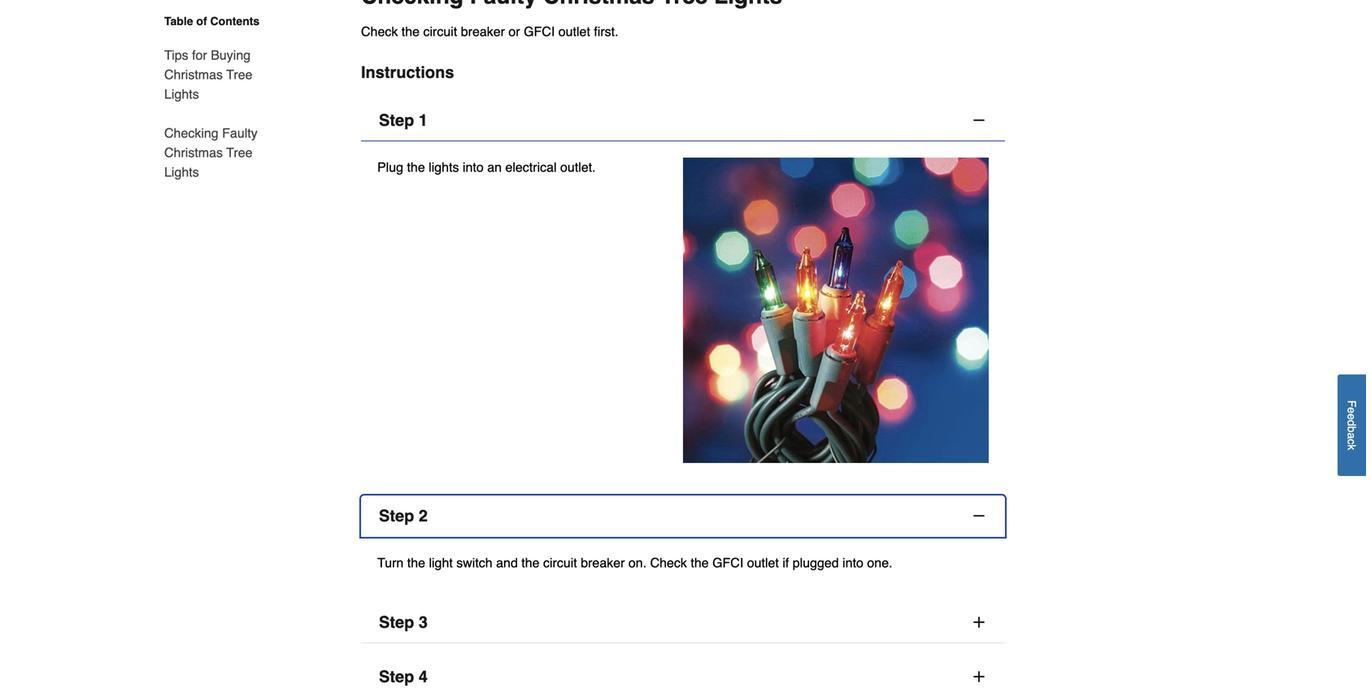 Task type: vqa. For each thing, say whether or not it's contained in the screenshot.
Open
no



Task type: describe. For each thing, give the bounding box(es) containing it.
4
[[419, 668, 428, 687]]

instructions
[[361, 63, 454, 82]]

step 2
[[379, 507, 428, 526]]

b
[[1346, 427, 1359, 433]]

one.
[[867, 556, 893, 571]]

0 horizontal spatial gfci
[[524, 24, 555, 39]]

0 vertical spatial circuit
[[423, 24, 457, 39]]

tree inside "tips for buying christmas tree lights"
[[226, 67, 253, 82]]

table of contents
[[164, 15, 260, 28]]

switch
[[456, 556, 493, 571]]

first.
[[594, 24, 619, 39]]

outlet.
[[560, 160, 596, 175]]

step 1
[[379, 111, 428, 130]]

christmas lights image
[[683, 158, 989, 464]]

step 4 button
[[361, 657, 1005, 689]]

step 3
[[379, 614, 428, 632]]

christmas inside "tips for buying christmas tree lights"
[[164, 67, 223, 82]]

step for step 1
[[379, 111, 414, 130]]

1 vertical spatial circuit
[[543, 556, 577, 571]]

lights
[[429, 160, 459, 175]]

minus image for step 2
[[971, 508, 987, 525]]

2
[[419, 507, 428, 526]]

step for step 2
[[379, 507, 414, 526]]

light
[[429, 556, 453, 571]]

lights inside the "checking faulty christmas tree lights"
[[164, 165, 199, 180]]

f e e d b a c k button
[[1338, 375, 1366, 477]]

plug the lights into an electrical outlet.
[[377, 160, 596, 175]]

the for turn
[[407, 556, 425, 571]]

for
[[192, 48, 207, 63]]

christmas inside the "checking faulty christmas tree lights"
[[164, 145, 223, 160]]

0 vertical spatial into
[[463, 160, 484, 175]]

an
[[487, 160, 502, 175]]

f e e d b a c k
[[1346, 401, 1359, 451]]

1 vertical spatial into
[[843, 556, 864, 571]]

step for step 3
[[379, 614, 414, 632]]

lights inside "tips for buying christmas tree lights"
[[164, 87, 199, 102]]

turn the light switch and the circuit breaker on. check the gfci outlet if plugged into one.
[[377, 556, 893, 571]]

minus image for step 1
[[971, 112, 987, 129]]

or
[[509, 24, 520, 39]]

plus image
[[971, 615, 987, 631]]

tips for buying christmas tree lights link
[[164, 36, 267, 114]]

2 e from the top
[[1346, 414, 1359, 421]]

the down step 2 button
[[691, 556, 709, 571]]

table of contents element
[[145, 13, 267, 182]]

plug
[[377, 160, 403, 175]]

step 4
[[379, 668, 428, 687]]



Task type: locate. For each thing, give the bounding box(es) containing it.
0 vertical spatial check
[[361, 24, 398, 39]]

step 1 button
[[361, 100, 1005, 142]]

0 vertical spatial gfci
[[524, 24, 555, 39]]

outlet left if
[[747, 556, 779, 571]]

plus image
[[971, 669, 987, 686]]

step
[[379, 111, 414, 130], [379, 507, 414, 526], [379, 614, 414, 632], [379, 668, 414, 687]]

step left 2
[[379, 507, 414, 526]]

1 horizontal spatial check
[[650, 556, 687, 571]]

breaker left on.
[[581, 556, 625, 571]]

lights down tips
[[164, 87, 199, 102]]

0 vertical spatial outlet
[[559, 24, 590, 39]]

contents
[[210, 15, 260, 28]]

1 vertical spatial tree
[[226, 145, 253, 160]]

tree inside the "checking faulty christmas tree lights"
[[226, 145, 253, 160]]

2 minus image from the top
[[971, 508, 987, 525]]

1 horizontal spatial gfci
[[713, 556, 744, 571]]

tips for buying christmas tree lights
[[164, 48, 253, 102]]

1 tree from the top
[[226, 67, 253, 82]]

into left an
[[463, 160, 484, 175]]

breaker left or
[[461, 24, 505, 39]]

circuit
[[423, 24, 457, 39], [543, 556, 577, 571]]

1 vertical spatial check
[[650, 556, 687, 571]]

into
[[463, 160, 484, 175], [843, 556, 864, 571]]

d
[[1346, 421, 1359, 427]]

0 vertical spatial lights
[[164, 87, 199, 102]]

tips
[[164, 48, 188, 63]]

step 3 button
[[361, 603, 1005, 644]]

1 horizontal spatial breaker
[[581, 556, 625, 571]]

2 tree from the top
[[226, 145, 253, 160]]

of
[[196, 15, 207, 28]]

the for plug
[[407, 160, 425, 175]]

the right and
[[522, 556, 540, 571]]

outlet
[[559, 24, 590, 39], [747, 556, 779, 571]]

1 minus image from the top
[[971, 112, 987, 129]]

1 vertical spatial outlet
[[747, 556, 779, 571]]

turn
[[377, 556, 404, 571]]

0 horizontal spatial breaker
[[461, 24, 505, 39]]

1 vertical spatial lights
[[164, 165, 199, 180]]

2 lights from the top
[[164, 165, 199, 180]]

0 horizontal spatial into
[[463, 160, 484, 175]]

step inside button
[[379, 507, 414, 526]]

circuit up "instructions"
[[423, 24, 457, 39]]

1 step from the top
[[379, 111, 414, 130]]

0 vertical spatial minus image
[[971, 112, 987, 129]]

minus image inside step 1 button
[[971, 112, 987, 129]]

1 vertical spatial christmas
[[164, 145, 223, 160]]

plugged
[[793, 556, 839, 571]]

tree down buying
[[226, 67, 253, 82]]

the
[[402, 24, 420, 39], [407, 160, 425, 175], [407, 556, 425, 571], [522, 556, 540, 571], [691, 556, 709, 571]]

1
[[419, 111, 428, 130]]

minus image inside step 2 button
[[971, 508, 987, 525]]

4 step from the top
[[379, 668, 414, 687]]

the for check
[[402, 24, 420, 39]]

lights down checking
[[164, 165, 199, 180]]

electrical
[[505, 160, 557, 175]]

1 horizontal spatial outlet
[[747, 556, 779, 571]]

gfci left if
[[713, 556, 744, 571]]

step for step 4
[[379, 668, 414, 687]]

gfci
[[524, 24, 555, 39], [713, 556, 744, 571]]

tree down faulty
[[226, 145, 253, 160]]

on.
[[629, 556, 647, 571]]

check
[[361, 24, 398, 39], [650, 556, 687, 571]]

1 lights from the top
[[164, 87, 199, 102]]

e
[[1346, 408, 1359, 414], [1346, 414, 1359, 421]]

step left 1
[[379, 111, 414, 130]]

breaker
[[461, 24, 505, 39], [581, 556, 625, 571]]

0 horizontal spatial outlet
[[559, 24, 590, 39]]

f
[[1346, 401, 1359, 408]]

1 vertical spatial gfci
[[713, 556, 744, 571]]

check right on.
[[650, 556, 687, 571]]

the right plug
[[407, 160, 425, 175]]

a
[[1346, 433, 1359, 440]]

step left 4 on the left bottom of page
[[379, 668, 414, 687]]

step left the 3
[[379, 614, 414, 632]]

checking faulty christmas tree lights
[[164, 126, 258, 180]]

the up "instructions"
[[402, 24, 420, 39]]

if
[[783, 556, 789, 571]]

circuit right and
[[543, 556, 577, 571]]

2 christmas from the top
[[164, 145, 223, 160]]

step 2 button
[[361, 496, 1005, 538]]

3
[[419, 614, 428, 632]]

1 vertical spatial minus image
[[971, 508, 987, 525]]

2 step from the top
[[379, 507, 414, 526]]

outlet left the 'first.'
[[559, 24, 590, 39]]

0 horizontal spatial check
[[361, 24, 398, 39]]

christmas down for
[[164, 67, 223, 82]]

0 vertical spatial breaker
[[461, 24, 505, 39]]

0 vertical spatial christmas
[[164, 67, 223, 82]]

1 horizontal spatial into
[[843, 556, 864, 571]]

1 vertical spatial breaker
[[581, 556, 625, 571]]

0 horizontal spatial circuit
[[423, 24, 457, 39]]

christmas down checking
[[164, 145, 223, 160]]

into left one.
[[843, 556, 864, 571]]

buying
[[211, 48, 251, 63]]

e up d
[[1346, 408, 1359, 414]]

checking faulty christmas tree lights link
[[164, 114, 267, 182]]

3 step from the top
[[379, 614, 414, 632]]

faulty
[[222, 126, 258, 141]]

1 horizontal spatial circuit
[[543, 556, 577, 571]]

the left light
[[407, 556, 425, 571]]

0 vertical spatial tree
[[226, 67, 253, 82]]

gfci right or
[[524, 24, 555, 39]]

lights
[[164, 87, 199, 102], [164, 165, 199, 180]]

christmas
[[164, 67, 223, 82], [164, 145, 223, 160]]

e up "b"
[[1346, 414, 1359, 421]]

tree
[[226, 67, 253, 82], [226, 145, 253, 160]]

1 e from the top
[[1346, 408, 1359, 414]]

and
[[496, 556, 518, 571]]

k
[[1346, 445, 1359, 451]]

c
[[1346, 440, 1359, 445]]

checking
[[164, 126, 219, 141]]

table
[[164, 15, 193, 28]]

1 christmas from the top
[[164, 67, 223, 82]]

check the circuit breaker or gfci outlet first.
[[361, 24, 619, 39]]

minus image
[[971, 112, 987, 129], [971, 508, 987, 525]]

check up "instructions"
[[361, 24, 398, 39]]



